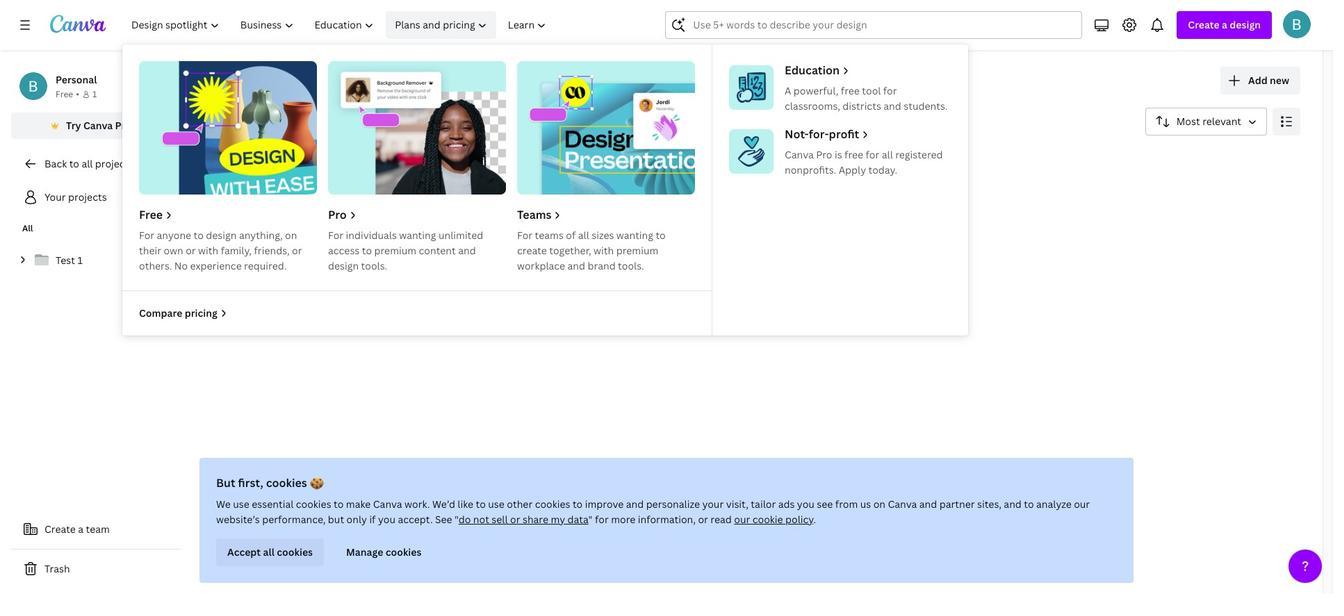 Task type: describe. For each thing, give the bounding box(es) containing it.
for for teams
[[517, 229, 533, 242]]

powerful,
[[794, 84, 839, 97]]

or right own
[[186, 244, 196, 257]]

images button
[[377, 147, 422, 173]]

create a team button
[[11, 516, 181, 544]]

make
[[346, 498, 371, 511]]

we
[[216, 498, 231, 511]]

compare pricing link
[[139, 306, 229, 321]]

manage cookies
[[346, 546, 422, 559]]

sizes
[[592, 229, 614, 242]]

test 1 0 items
[[618, 230, 648, 258]]

profit
[[829, 127, 860, 142]]

1 vertical spatial you
[[378, 513, 396, 526]]

to right back at the left
[[69, 157, 79, 170]]

0 vertical spatial 1
[[92, 88, 97, 100]]

0 horizontal spatial our
[[735, 513, 751, 526]]

access
[[328, 244, 360, 257]]

" inside we use essential cookies to make canva work. we'd like to use other cookies to improve and personalize your visit, tailor ads you see from us on canva and partner sites, and to analyze our website's performance, but only if you accept. see "
[[455, 513, 459, 526]]

unlimited
[[439, 229, 484, 242]]

is
[[835, 148, 843, 161]]

to right like
[[476, 498, 486, 511]]

add new
[[1249, 74, 1290, 87]]

accept all cookies button
[[216, 539, 324, 567]]

back to all projects
[[45, 157, 134, 170]]

design inside for anyone to design anything, on their own or with family, friends, or others. no experience required.
[[206, 229, 237, 242]]

our inside we use essential cookies to make canva work. we'd like to use other cookies to improve and personalize your visit, tailor ads you see from us on canva and partner sites, and to analyze our website's performance, but only if you accept. see "
[[1075, 498, 1091, 511]]

compare
[[139, 307, 182, 320]]

add new button
[[1221, 67, 1301, 95]]

canva inside canva pro is free for all registered nonprofits. apply today.
[[785, 148, 814, 161]]

with for teams
[[594, 244, 614, 257]]

districts
[[843, 99, 882, 113]]

we use essential cookies to make canva work. we'd like to use other cookies to improve and personalize your visit, tailor ads you see from us on canva and partner sites, and to analyze our website's performance, but only if you accept. see "
[[216, 498, 1091, 526]]

cookies down 🍪 on the left of the page
[[296, 498, 331, 511]]

1 for test 1
[[77, 254, 83, 267]]

your
[[703, 498, 724, 511]]

work.
[[405, 498, 430, 511]]

2 vertical spatial projects
[[68, 191, 107, 204]]

improve
[[585, 498, 624, 511]]

other
[[507, 498, 533, 511]]

tools. inside for individuals wanting unlimited access to premium content and design tools.
[[361, 259, 387, 273]]

personalize
[[646, 498, 700, 511]]

all inside canva pro is free for all registered nonprofits. apply today.
[[882, 148, 893, 161]]

own
[[164, 244, 183, 257]]

on inside for anyone to design anything, on their own or with family, friends, or others. no experience required.
[[285, 229, 297, 242]]

1 horizontal spatial your projects
[[192, 66, 341, 96]]

2 use from the left
[[488, 498, 505, 511]]

a
[[785, 84, 792, 97]]

content
[[419, 244, 456, 257]]

folders button
[[238, 147, 284, 173]]

test 1 link
[[11, 246, 181, 275]]

to left analyze at the bottom right of page
[[1025, 498, 1035, 511]]

0 vertical spatial projects
[[247, 66, 341, 96]]

apply
[[839, 163, 867, 177]]

and inside for individuals wanting unlimited access to premium content and design tools.
[[458, 244, 476, 257]]

and up do not sell or share my data " for more information, or read our cookie policy .
[[626, 498, 644, 511]]

plans and pricing menu
[[122, 45, 969, 336]]

ads
[[779, 498, 795, 511]]

1 horizontal spatial you
[[798, 498, 815, 511]]

only
[[347, 513, 367, 526]]

1 horizontal spatial pro
[[328, 207, 347, 223]]

plans and pricing
[[395, 18, 475, 31]]

performance,
[[262, 513, 326, 526]]

or left read
[[699, 513, 709, 526]]

designs
[[312, 153, 349, 166]]

pricing inside compare pricing "link"
[[185, 307, 218, 320]]

test for test 1
[[56, 254, 75, 267]]

to up but
[[334, 498, 344, 511]]

wanting inside for individuals wanting unlimited access to premium content and design tools.
[[399, 229, 436, 242]]

see
[[817, 498, 833, 511]]

new
[[1271, 74, 1290, 87]]

•
[[76, 88, 79, 100]]

create a design
[[1189, 18, 1262, 31]]

we'd
[[433, 498, 455, 511]]

starred
[[245, 237, 280, 250]]

experience
[[190, 259, 242, 273]]

test 1
[[56, 254, 83, 267]]

create for create a team
[[45, 523, 76, 536]]

for inside but first, cookies 🍪 dialog
[[595, 513, 609, 526]]

website's
[[216, 513, 260, 526]]

sell
[[492, 513, 508, 526]]

and inside for teams of all sizes wanting to create together, with premium workplace and brand tools.
[[568, 259, 586, 273]]

for for education
[[884, 84, 898, 97]]

do
[[459, 513, 471, 526]]

folders
[[243, 153, 279, 166]]

anyone
[[157, 229, 191, 242]]

for for not-for-profit
[[866, 148, 880, 161]]

most relevant
[[1177, 115, 1242, 128]]

analyze
[[1037, 498, 1072, 511]]

cookies inside "button"
[[277, 546, 313, 559]]

information,
[[638, 513, 696, 526]]

to inside for anyone to design anything, on their own or with family, friends, or others. no experience required.
[[194, 229, 204, 242]]

us
[[861, 498, 872, 511]]

for individuals wanting unlimited access to premium content and design tools.
[[328, 229, 484, 273]]

of
[[566, 229, 576, 242]]

others.
[[139, 259, 172, 273]]

manage
[[346, 546, 383, 559]]

a for design
[[1223, 18, 1228, 31]]

see
[[435, 513, 452, 526]]

for teams of all sizes wanting to create together, with premium workplace and brand tools.
[[517, 229, 666, 273]]

canva pro is free for all registered nonprofits. apply today.
[[785, 148, 943, 177]]

on inside we use essential cookies to make canva work. we'd like to use other cookies to improve and personalize your visit, tailor ads you see from us on canva and partner sites, and to analyze our website's performance, but only if you accept. see "
[[874, 498, 886, 511]]

pricing inside plans and pricing popup button
[[443, 18, 475, 31]]

🍪
[[310, 476, 324, 491]]

1 vertical spatial your
[[45, 191, 66, 204]]

for for pro
[[328, 229, 344, 242]]

education
[[785, 63, 840, 78]]

items
[[626, 246, 648, 258]]

but
[[216, 476, 236, 491]]

like
[[458, 498, 474, 511]]

teams
[[517, 207, 552, 223]]

top level navigation element
[[122, 11, 969, 336]]

all right back at the left
[[82, 157, 93, 170]]

but first, cookies 🍪
[[216, 476, 324, 491]]

cookies inside button
[[386, 546, 422, 559]]

individuals
[[346, 229, 397, 242]]

Search search field
[[694, 12, 1055, 38]]

my
[[551, 513, 566, 526]]

1 vertical spatial projects
[[95, 157, 134, 170]]

not-
[[785, 127, 809, 142]]

brand
[[588, 259, 616, 273]]



Task type: locate. For each thing, give the bounding box(es) containing it.
on right us
[[874, 498, 886, 511]]

use up website's
[[233, 498, 250, 511]]

with inside for teams of all sizes wanting to create together, with premium workplace and brand tools.
[[594, 244, 614, 257]]

nonprofits.
[[785, 163, 837, 177]]

1 vertical spatial free
[[139, 207, 163, 223]]

policy
[[786, 513, 814, 526]]

0 vertical spatial create
[[1189, 18, 1220, 31]]

0 horizontal spatial on
[[285, 229, 297, 242]]

2 vertical spatial for
[[595, 513, 609, 526]]

0 vertical spatial free
[[56, 88, 73, 100]]

data
[[568, 513, 589, 526]]

2 horizontal spatial for
[[517, 229, 533, 242]]

2 horizontal spatial pro
[[817, 148, 833, 161]]

0 vertical spatial your projects
[[192, 66, 341, 96]]

a inside create a team button
[[78, 523, 84, 536]]

0 vertical spatial you
[[798, 498, 815, 511]]

team
[[86, 523, 110, 536]]

accept all cookies
[[227, 546, 313, 559]]

tools. inside for teams of all sizes wanting to create together, with premium workplace and brand tools.
[[618, 259, 644, 273]]

1 horizontal spatial wanting
[[617, 229, 654, 242]]

and
[[423, 18, 441, 31], [884, 99, 902, 113], [458, 244, 476, 257], [568, 259, 586, 273], [626, 498, 644, 511], [920, 498, 938, 511], [1004, 498, 1022, 511]]

0 vertical spatial test
[[618, 230, 638, 244]]

2 horizontal spatial for
[[884, 84, 898, 97]]

to right 'test 1 0 items'
[[656, 229, 666, 242]]

1 right •
[[92, 88, 97, 100]]

1 vertical spatial pro
[[817, 148, 833, 161]]

with up experience
[[198, 244, 219, 257]]

1 with from the left
[[198, 244, 219, 257]]

0 horizontal spatial 1
[[77, 254, 83, 267]]

0 vertical spatial pro
[[115, 119, 131, 132]]

not-for-profit
[[785, 127, 860, 142]]

0 vertical spatial your
[[192, 66, 243, 96]]

required.
[[244, 259, 287, 273]]

1 horizontal spatial for
[[328, 229, 344, 242]]

create inside button
[[45, 523, 76, 536]]

to inside for teams of all sizes wanting to create together, with premium workplace and brand tools.
[[656, 229, 666, 242]]

and right sites,
[[1004, 498, 1022, 511]]

for inside for individuals wanting unlimited access to premium content and design tools.
[[328, 229, 344, 242]]

0 vertical spatial pricing
[[443, 18, 475, 31]]

0 horizontal spatial design
[[206, 229, 237, 242]]

premium inside for individuals wanting unlimited access to premium content and design tools.
[[374, 244, 417, 257]]

and down 'unlimited'
[[458, 244, 476, 257]]

0 horizontal spatial all
[[22, 223, 33, 234]]

1 vertical spatial create
[[45, 523, 76, 536]]

for inside canva pro is free for all registered nonprofits. apply today.
[[866, 148, 880, 161]]

all
[[198, 153, 210, 166], [22, 223, 33, 234]]

1 for test 1 0 items
[[640, 230, 645, 244]]

pro inside button
[[115, 119, 131, 132]]

a powerful, free tool for classrooms, districts and students.
[[785, 84, 948, 113]]

0 horizontal spatial create
[[45, 523, 76, 536]]

0 horizontal spatial your
[[45, 191, 66, 204]]

1 for from the left
[[139, 229, 154, 242]]

0 vertical spatial a
[[1223, 18, 1228, 31]]

do not sell or share my data " for more information, or read our cookie policy .
[[459, 513, 816, 526]]

1 horizontal spatial tools.
[[618, 259, 644, 273]]

1 vertical spatial your projects
[[45, 191, 107, 204]]

for right the tool
[[884, 84, 898, 97]]

1 vertical spatial test
[[56, 254, 75, 267]]

all inside all button
[[198, 153, 210, 166]]

wanting up items
[[617, 229, 654, 242]]

free for free
[[139, 207, 163, 223]]

for inside for teams of all sizes wanting to create together, with premium workplace and brand tools.
[[517, 229, 533, 242]]

test for test 1 0 items
[[618, 230, 638, 244]]

try
[[66, 119, 81, 132]]

and right plans
[[423, 18, 441, 31]]

free inside plans and pricing menu
[[139, 207, 163, 223]]

test inside 'test 1 0 items'
[[618, 230, 638, 244]]

partner
[[940, 498, 975, 511]]

1 horizontal spatial for
[[866, 148, 880, 161]]

0 horizontal spatial wanting
[[399, 229, 436, 242]]

wanting up content
[[399, 229, 436, 242]]

and left "partner" on the bottom right of page
[[920, 498, 938, 511]]

tools.
[[361, 259, 387, 273], [618, 259, 644, 273]]

design up family,
[[206, 229, 237, 242]]

0 horizontal spatial test
[[56, 254, 75, 267]]

1 horizontal spatial with
[[594, 244, 614, 257]]

1 horizontal spatial free
[[139, 207, 163, 223]]

registered
[[896, 148, 943, 161]]

you
[[798, 498, 815, 511], [378, 513, 396, 526]]

1 horizontal spatial our
[[1075, 498, 1091, 511]]

pricing right plans
[[443, 18, 475, 31]]

1 horizontal spatial premium
[[617, 244, 659, 257]]

0 vertical spatial our
[[1075, 498, 1091, 511]]

2 wanting from the left
[[617, 229, 654, 242]]

use up the sell
[[488, 498, 505, 511]]

3 for from the left
[[517, 229, 533, 242]]

your
[[192, 66, 243, 96], [45, 191, 66, 204]]

2 " from the left
[[589, 513, 593, 526]]

tailor
[[751, 498, 776, 511]]

2 vertical spatial 1
[[77, 254, 83, 267]]

0 vertical spatial for
[[884, 84, 898, 97]]

classrooms,
[[785, 99, 841, 113]]

free up apply
[[845, 148, 864, 161]]

2 vertical spatial pro
[[328, 207, 347, 223]]

create
[[1189, 18, 1220, 31], [45, 523, 76, 536]]

0 horizontal spatial free
[[56, 88, 73, 100]]

0 vertical spatial free
[[841, 84, 860, 97]]

2 with from the left
[[594, 244, 614, 257]]

1 vertical spatial for
[[866, 148, 880, 161]]

0 horizontal spatial pricing
[[185, 307, 218, 320]]

1 inside 'test 1 0 items'
[[640, 230, 645, 244]]

with down "sizes"
[[594, 244, 614, 257]]

for-
[[809, 127, 829, 142]]

trash
[[45, 563, 70, 576]]

create inside dropdown button
[[1189, 18, 1220, 31]]

a inside create a design dropdown button
[[1223, 18, 1228, 31]]

tools. down individuals
[[361, 259, 387, 273]]

1 vertical spatial 1
[[640, 230, 645, 244]]

"
[[455, 513, 459, 526], [589, 513, 593, 526]]

pro up access
[[328, 207, 347, 223]]

2 premium from the left
[[617, 244, 659, 257]]

1 vertical spatial pricing
[[185, 307, 218, 320]]

0 horizontal spatial for
[[139, 229, 154, 242]]

1 vertical spatial on
[[874, 498, 886, 511]]

all inside for teams of all sizes wanting to create together, with premium workplace and brand tools.
[[578, 229, 590, 242]]

uploads
[[432, 237, 471, 250]]

2 horizontal spatial design
[[1230, 18, 1262, 31]]

and inside 'a powerful, free tool for classrooms, districts and students.'
[[884, 99, 902, 113]]

if
[[370, 513, 376, 526]]

pricing right compare
[[185, 307, 218, 320]]

on up friends,
[[285, 229, 297, 242]]

1 vertical spatial design
[[206, 229, 237, 242]]

free up districts
[[841, 84, 860, 97]]

0 horizontal spatial "
[[455, 513, 459, 526]]

tools. down items
[[618, 259, 644, 273]]

free for free •
[[56, 88, 73, 100]]

design inside for individuals wanting unlimited access to premium content and design tools.
[[328, 259, 359, 273]]

try canva pro
[[66, 119, 131, 132]]

1 horizontal spatial your
[[192, 66, 243, 96]]

canva right us
[[888, 498, 918, 511]]

0 horizontal spatial you
[[378, 513, 396, 526]]

all right of
[[578, 229, 590, 242]]

1 horizontal spatial 1
[[92, 88, 97, 100]]

all right accept
[[263, 546, 275, 559]]

canva up nonprofits.
[[785, 148, 814, 161]]

1 horizontal spatial on
[[874, 498, 886, 511]]

projects
[[247, 66, 341, 96], [95, 157, 134, 170], [68, 191, 107, 204]]

0
[[618, 246, 624, 258]]

premium inside for teams of all sizes wanting to create together, with premium workplace and brand tools.
[[617, 244, 659, 257]]

design inside dropdown button
[[1230, 18, 1262, 31]]

workplace
[[517, 259, 565, 273]]

wanting inside for teams of all sizes wanting to create together, with premium workplace and brand tools.
[[617, 229, 654, 242]]

1 vertical spatial all
[[22, 223, 33, 234]]

with for free
[[198, 244, 219, 257]]

create for create a design
[[1189, 18, 1220, 31]]

2 for from the left
[[328, 229, 344, 242]]

with inside for anyone to design anything, on their own or with family, friends, or others. no experience required.
[[198, 244, 219, 257]]

your projects
[[192, 66, 341, 96], [45, 191, 107, 204]]

free inside canva pro is free for all registered nonprofits. apply today.
[[845, 148, 864, 161]]

free
[[841, 84, 860, 97], [845, 148, 864, 161]]

" right see
[[455, 513, 459, 526]]

pro left is
[[817, 148, 833, 161]]

starred link
[[192, 219, 368, 269]]

1
[[92, 88, 97, 100], [640, 230, 645, 244], [77, 254, 83, 267]]

for
[[139, 229, 154, 242], [328, 229, 344, 242], [517, 229, 533, 242]]

for up create
[[517, 229, 533, 242]]

accept.
[[398, 513, 433, 526]]

designs button
[[307, 147, 355, 173]]

1 horizontal spatial design
[[328, 259, 359, 273]]

free
[[56, 88, 73, 100], [139, 207, 163, 223]]

1 vertical spatial a
[[78, 523, 84, 536]]

0 horizontal spatial with
[[198, 244, 219, 257]]

0 horizontal spatial your projects
[[45, 191, 107, 204]]

for for free
[[139, 229, 154, 242]]

to down individuals
[[362, 244, 372, 257]]

your projects link
[[11, 184, 181, 211]]

design left brad klo icon
[[1230, 18, 1262, 31]]

1 wanting from the left
[[399, 229, 436, 242]]

visit,
[[726, 498, 749, 511]]

anything,
[[239, 229, 283, 242]]

1 horizontal spatial "
[[589, 513, 593, 526]]

None search field
[[666, 11, 1083, 39]]

from
[[836, 498, 858, 511]]

design down access
[[328, 259, 359, 273]]

0 vertical spatial on
[[285, 229, 297, 242]]

pro inside canva pro is free for all registered nonprofits. apply today.
[[817, 148, 833, 161]]

to right anyone
[[194, 229, 204, 242]]

free up anyone
[[139, 207, 163, 223]]

or right the sell
[[510, 513, 521, 526]]

our right analyze at the bottom right of page
[[1075, 498, 1091, 511]]

you right if
[[378, 513, 396, 526]]

plans
[[395, 18, 421, 31]]

1 vertical spatial our
[[735, 513, 751, 526]]

1 horizontal spatial all
[[198, 153, 210, 166]]

.
[[814, 513, 816, 526]]

canva right the try
[[83, 119, 113, 132]]

cookies up 'my'
[[535, 498, 571, 511]]

0 horizontal spatial tools.
[[361, 259, 387, 273]]

for up their
[[139, 229, 154, 242]]

1 use from the left
[[233, 498, 250, 511]]

0 vertical spatial design
[[1230, 18, 1262, 31]]

2 tools. from the left
[[618, 259, 644, 273]]

0 horizontal spatial for
[[595, 513, 609, 526]]

to up data on the left bottom
[[573, 498, 583, 511]]

free inside 'a powerful, free tool for classrooms, districts and students.'
[[841, 84, 860, 97]]

cookies up essential at bottom left
[[266, 476, 307, 491]]

more
[[611, 513, 636, 526]]

2 horizontal spatial 1
[[640, 230, 645, 244]]

all
[[882, 148, 893, 161], [82, 157, 93, 170], [578, 229, 590, 242], [263, 546, 275, 559]]

but first, cookies 🍪 dialog
[[200, 458, 1134, 583]]

2 vertical spatial design
[[328, 259, 359, 273]]

videos button
[[444, 147, 487, 173]]

or right friends,
[[292, 244, 302, 257]]

friends,
[[254, 244, 290, 257]]

all up the today. on the right top
[[882, 148, 893, 161]]

most
[[1177, 115, 1201, 128]]

to
[[69, 157, 79, 170], [194, 229, 204, 242], [656, 229, 666, 242], [362, 244, 372, 257], [334, 498, 344, 511], [476, 498, 486, 511], [573, 498, 583, 511], [1025, 498, 1035, 511]]

canva inside button
[[83, 119, 113, 132]]

cookies down accept.
[[386, 546, 422, 559]]

a for team
[[78, 523, 84, 536]]

a left team
[[78, 523, 84, 536]]

1 horizontal spatial a
[[1223, 18, 1228, 31]]

back
[[45, 157, 67, 170]]

1 " from the left
[[455, 513, 459, 526]]

brad klo image
[[1284, 10, 1312, 38]]

all inside "button"
[[263, 546, 275, 559]]

" down improve
[[589, 513, 593, 526]]

uploads link
[[379, 219, 554, 269]]

1 horizontal spatial test
[[618, 230, 638, 244]]

0 horizontal spatial use
[[233, 498, 250, 511]]

pro
[[115, 119, 131, 132], [817, 148, 833, 161], [328, 207, 347, 223]]

and right districts
[[884, 99, 902, 113]]

back to all projects link
[[11, 150, 181, 178]]

you up policy
[[798, 498, 815, 511]]

no
[[174, 259, 188, 273]]

canva up if
[[373, 498, 402, 511]]

0 horizontal spatial premium
[[374, 244, 417, 257]]

1 down your projects link
[[77, 254, 83, 267]]

1 tools. from the left
[[361, 259, 387, 273]]

free left •
[[56, 88, 73, 100]]

but
[[328, 513, 344, 526]]

0 horizontal spatial pro
[[115, 119, 131, 132]]

our
[[1075, 498, 1091, 511], [735, 513, 751, 526]]

create a design button
[[1178, 11, 1273, 39]]

1 horizontal spatial pricing
[[443, 18, 475, 31]]

and inside popup button
[[423, 18, 441, 31]]

pro up back to all projects link
[[115, 119, 131, 132]]

images
[[383, 153, 416, 166]]

for down improve
[[595, 513, 609, 526]]

for anyone to design anything, on their own or with family, friends, or others. no experience required.
[[139, 229, 302, 273]]

try canva pro button
[[11, 113, 181, 139]]

with
[[198, 244, 219, 257], [594, 244, 614, 257]]

teams
[[535, 229, 564, 242]]

for up the today. on the right top
[[866, 148, 880, 161]]

a up add new dropdown button
[[1223, 18, 1228, 31]]

0 horizontal spatial a
[[78, 523, 84, 536]]

for inside 'a powerful, free tool for classrooms, districts and students.'
[[884, 84, 898, 97]]

tool
[[863, 84, 881, 97]]

1 horizontal spatial use
[[488, 498, 505, 511]]

cookies down performance,
[[277, 546, 313, 559]]

and down together,
[[568, 259, 586, 273]]

compare pricing
[[139, 307, 218, 320]]

1 vertical spatial free
[[845, 148, 864, 161]]

1 up items
[[640, 230, 645, 244]]

Sort by button
[[1146, 108, 1268, 136]]

1 premium from the left
[[374, 244, 417, 257]]

for
[[884, 84, 898, 97], [866, 148, 880, 161], [595, 513, 609, 526]]

not
[[473, 513, 490, 526]]

all button
[[192, 147, 216, 173]]

for up access
[[328, 229, 344, 242]]

for inside for anyone to design anything, on their own or with family, friends, or others. no experience required.
[[139, 229, 154, 242]]

free •
[[56, 88, 79, 100]]

0 vertical spatial all
[[198, 153, 210, 166]]

1 horizontal spatial create
[[1189, 18, 1220, 31]]

to inside for individuals wanting unlimited access to premium content and design tools.
[[362, 244, 372, 257]]

canva
[[83, 119, 113, 132], [785, 148, 814, 161], [373, 498, 402, 511], [888, 498, 918, 511]]

family,
[[221, 244, 252, 257]]

our down visit, at the right bottom of the page
[[735, 513, 751, 526]]



Task type: vqa. For each thing, say whether or not it's contained in the screenshot.


